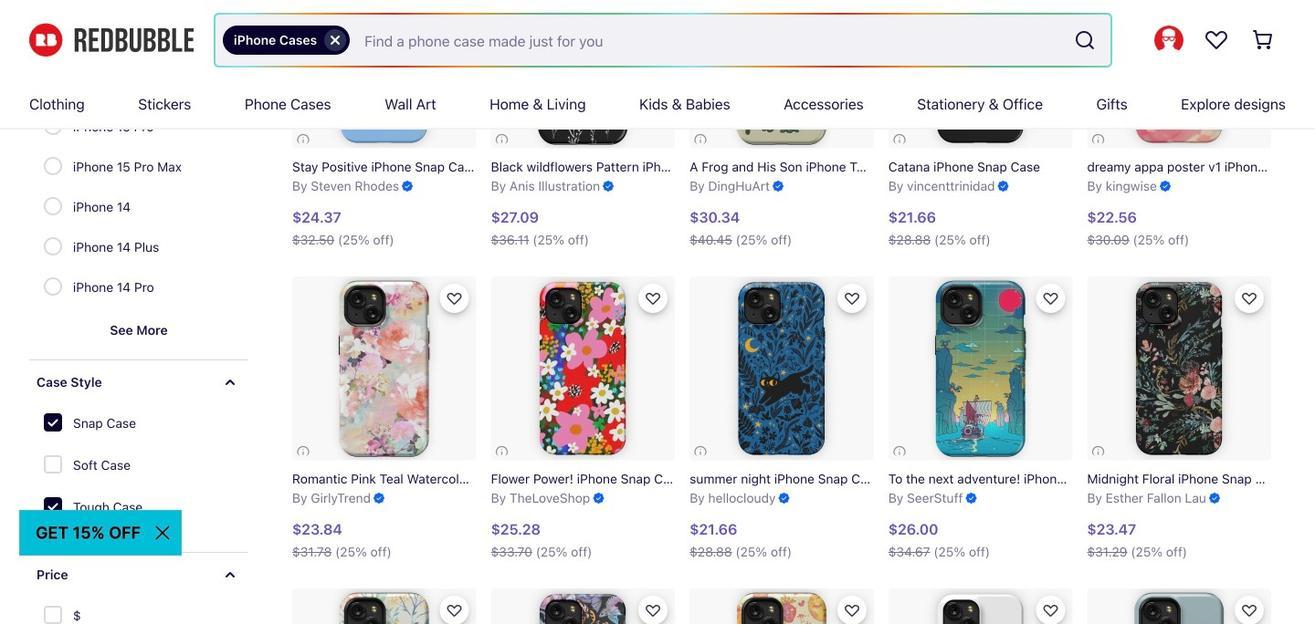 Task type: vqa. For each thing, say whether or not it's contained in the screenshot.
right the
no



Task type: describe. For each thing, give the bounding box(es) containing it.
a frog and his son iphone tough case image
[[690, 0, 874, 149]]

dreamy appa poster v1 iphone snap case image
[[1088, 0, 1272, 149]]

flower power! iphone snap case image
[[491, 277, 675, 461]]

summer night iphone snap case image
[[690, 277, 874, 461]]

romantic pink teal watercolor chic floral pattern iphone tough case image
[[292, 277, 477, 461]]

7 menu item from the left
[[784, 80, 864, 128]]

stay positive iphone snap case image
[[292, 0, 477, 149]]

1 menu item from the left
[[29, 80, 85, 128]]

5 menu item from the left
[[490, 80, 586, 128]]

4 menu item from the left
[[385, 80, 436, 128]]

9 menu item from the left
[[1097, 80, 1128, 128]]

case style group
[[42, 405, 143, 531]]

6 menu item from the left
[[640, 80, 731, 128]]

10 menu item from the left
[[1182, 80, 1286, 128]]



Task type: locate. For each thing, give the bounding box(es) containing it.
to the next adventure! iphone tough case image
[[889, 277, 1073, 461]]

3 menu item from the left
[[245, 80, 331, 128]]

black wildflowers pattern iphone tough case image
[[491, 0, 675, 149]]

2 menu item from the left
[[138, 80, 191, 128]]

8 menu item from the left
[[918, 80, 1043, 128]]

midnight floral iphone snap case image
[[1088, 277, 1272, 461]]

menu bar
[[29, 80, 1286, 128]]

None radio
[[44, 197, 62, 216], [44, 238, 62, 256], [44, 197, 62, 216], [44, 238, 62, 256]]

menu item
[[29, 80, 85, 128], [138, 80, 191, 128], [245, 80, 331, 128], [385, 80, 436, 128], [490, 80, 586, 128], [640, 80, 731, 128], [784, 80, 864, 128], [918, 80, 1043, 128], [1097, 80, 1128, 128], [1182, 80, 1286, 128]]

None checkbox
[[44, 498, 66, 520], [44, 607, 66, 625], [44, 498, 66, 520], [44, 607, 66, 625]]

Search term search field
[[350, 15, 1067, 66]]

catana iphone snap case image
[[889, 0, 1073, 149]]

None checkbox
[[44, 414, 66, 436], [44, 456, 66, 478], [44, 414, 66, 436], [44, 456, 66, 478]]

model option group
[[44, 27, 193, 309]]

None field
[[216, 15, 1111, 66]]

None radio
[[44, 157, 62, 175], [44, 278, 62, 296], [44, 157, 62, 175], [44, 278, 62, 296]]



